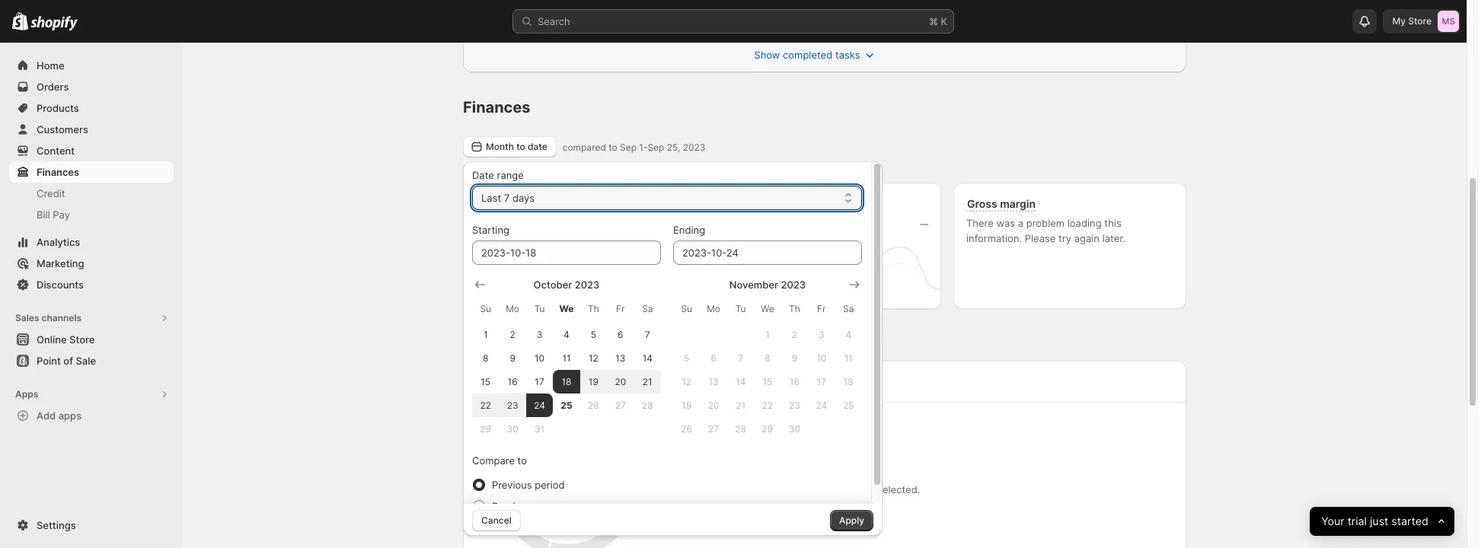 Task type: vqa. For each thing, say whether or not it's contained in the screenshot.
1st the 2 button from right
yes



Task type: locate. For each thing, give the bounding box(es) containing it.
0 horizontal spatial 10
[[535, 353, 545, 364]]

range up the last 7 days
[[497, 169, 524, 181]]

2 11 from the left
[[845, 353, 853, 364]]

date right the on the right of the page
[[824, 484, 845, 496]]

1 vertical spatial store
[[69, 334, 95, 346]]

2 su from the left
[[681, 303, 692, 315]]

1 horizontal spatial date
[[824, 484, 845, 496]]

1 vertical spatial 26
[[681, 424, 693, 435]]

26 button
[[580, 394, 607, 417], [673, 417, 700, 441]]

1 vertical spatial 28
[[735, 424, 746, 435]]

24 button
[[526, 394, 553, 417], [808, 394, 835, 417]]

your left account,
[[710, 11, 731, 23]]

14
[[643, 353, 653, 364], [736, 376, 746, 388]]

1 horizontal spatial 29 button
[[754, 417, 781, 441]]

2 th from the left
[[789, 303, 800, 315]]

31
[[535, 424, 545, 435]]

15
[[481, 376, 491, 388], [763, 376, 773, 388]]

2 sunday element from the left
[[673, 296, 700, 323]]

0 horizontal spatial 29 button
[[472, 417, 499, 441]]

1 horizontal spatial 17 button
[[808, 370, 835, 394]]

credit link
[[9, 183, 174, 204]]

1 sunday element from the left
[[472, 296, 499, 323]]

1 horizontal spatial wednesday element
[[754, 296, 781, 323]]

0 vertical spatial 12
[[589, 353, 599, 364]]

23
[[507, 400, 518, 411], [789, 400, 801, 411]]

1 horizontal spatial 23 button
[[781, 394, 808, 417]]

started
[[1392, 515, 1429, 528]]

wednesday element
[[553, 296, 580, 323], [754, 296, 781, 323]]

show completed tasks button
[[466, 44, 1166, 66]]

30 up there were no sales during the date range selected.
[[789, 424, 801, 435]]

30 button up there were no sales during the date range selected.
[[781, 417, 808, 441]]

1 4 from the left
[[564, 329, 570, 341]]

0 horizontal spatial 11 button
[[553, 347, 580, 370]]

30 button left the 31
[[499, 417, 526, 441]]

$0.00
[[476, 216, 521, 234], [546, 481, 590, 499]]

1 29 from the left
[[480, 424, 491, 435]]

0 horizontal spatial 29
[[480, 424, 491, 435]]

online
[[37, 334, 67, 346]]

1 8 button from the left
[[472, 347, 499, 370]]

1 horizontal spatial 16
[[790, 376, 800, 388]]

1 button for 2
[[754, 323, 781, 347]]

2 3 from the left
[[819, 329, 825, 341]]

1 button down november 2023
[[754, 323, 781, 347]]

1 vertical spatial 5
[[684, 353, 690, 364]]

tu down 'november'
[[736, 303, 746, 315]]

1 mo from the left
[[506, 303, 520, 315]]

wednesday element down october 2023 at the left of page
[[553, 296, 580, 323]]

saturday element
[[634, 296, 661, 323], [835, 296, 862, 323]]

22 button
[[472, 394, 499, 417], [754, 394, 781, 417]]

0 horizontal spatial sep
[[620, 141, 637, 153]]

wednesday element for october
[[553, 296, 580, 323]]

customers link
[[9, 119, 174, 140]]

0 horizontal spatial 9 button
[[499, 347, 526, 370]]

selected.
[[878, 484, 920, 496]]

2 30 from the left
[[789, 424, 801, 435]]

30 left the 31
[[507, 424, 519, 435]]

0 horizontal spatial 21
[[643, 376, 653, 388]]

1 16 button from the left
[[499, 370, 526, 394]]

1 vertical spatial 12
[[682, 376, 692, 388]]

to up previous period
[[518, 455, 527, 467]]

21 for 21 button to the left
[[643, 376, 653, 388]]

store up sale
[[69, 334, 95, 346]]

2023 right 'november'
[[781, 279, 806, 291]]

11 button
[[553, 347, 580, 370], [835, 347, 862, 370]]

4 for first 4 button from the right
[[846, 329, 852, 341]]

2 thursday element from the left
[[781, 296, 808, 323]]

0 horizontal spatial 16 button
[[499, 370, 526, 394]]

previous up cancel in the left bottom of the page
[[492, 500, 532, 513]]

to inside this adds an extra layer of security to your account, and helps keep your financial information safe. link
[[698, 11, 707, 23]]

fr for october 2023
[[616, 303, 625, 315]]

9
[[510, 353, 516, 364], [792, 353, 798, 364]]

3 for first the 3 button from right
[[819, 329, 825, 341]]

2 23 button from the left
[[781, 394, 808, 417]]

0 horizontal spatial no change image
[[675, 219, 683, 231]]

1 horizontal spatial 9 button
[[781, 347, 808, 370]]

0 horizontal spatial 9
[[510, 353, 516, 364]]

0 horizontal spatial saturday element
[[634, 296, 661, 323]]

1 previous from the top
[[492, 479, 532, 491]]

2 wednesday element from the left
[[754, 296, 781, 323]]

1 horizontal spatial 23
[[789, 400, 801, 411]]

1 1 button from the left
[[472, 323, 499, 347]]

su for november
[[681, 303, 692, 315]]

Ending text field
[[673, 241, 862, 265]]

1 29 button from the left
[[472, 417, 499, 441]]

we down october 2023 at the left of page
[[560, 303, 574, 315]]

1
[[484, 329, 488, 341], [766, 329, 770, 341]]

1 horizontal spatial your
[[851, 11, 871, 23]]

2 sa from the left
[[843, 303, 854, 315]]

2 mo from the left
[[707, 303, 721, 315]]

1 30 from the left
[[507, 424, 519, 435]]

1 horizontal spatial fr
[[817, 303, 826, 315]]

1 tu from the left
[[535, 303, 545, 315]]

your
[[710, 11, 731, 23], [851, 11, 871, 23]]

0 horizontal spatial 14
[[643, 353, 653, 364]]

discounts link
[[9, 274, 174, 296]]

1 horizontal spatial grid
[[673, 277, 862, 441]]

2 friday element from the left
[[808, 296, 835, 323]]

16 button
[[499, 370, 526, 394], [781, 370, 808, 394]]

1 horizontal spatial 3
[[819, 329, 825, 341]]

gross margin button
[[964, 196, 1040, 213]]

0 horizontal spatial 23 button
[[499, 394, 526, 417]]

1 horizontal spatial 2023
[[683, 141, 706, 153]]

14 for the rightmost 14 button
[[736, 376, 746, 388]]

1 vertical spatial of
[[63, 355, 73, 367]]

2 22 from the left
[[762, 400, 773, 411]]

1 we from the left
[[560, 303, 574, 315]]

2023 right 25,
[[683, 141, 706, 153]]

your
[[1322, 515, 1345, 528]]

there down gross
[[967, 217, 994, 229]]

fr
[[616, 303, 625, 315], [817, 303, 826, 315]]

sep left the 1- in the left of the page
[[620, 141, 637, 153]]

1 horizontal spatial 18 button
[[835, 370, 862, 394]]

gross
[[967, 197, 998, 210]]

sales
[[747, 484, 771, 496]]

1 horizontal spatial 2 button
[[781, 323, 808, 347]]

30 for second 30 'button'
[[789, 424, 801, 435]]

2 fr from the left
[[817, 303, 826, 315]]

1 22 button from the left
[[472, 394, 499, 417]]

1 horizontal spatial 15
[[763, 376, 773, 388]]

friday element
[[607, 296, 634, 323], [808, 296, 835, 323]]

28
[[642, 400, 653, 411], [735, 424, 746, 435]]

grid
[[472, 277, 661, 441], [673, 277, 862, 441]]

2023 right "october"
[[575, 279, 600, 291]]

1 left breakdown
[[484, 329, 488, 341]]

information
[[916, 11, 969, 23]]

11 for first 11 button from the left
[[563, 353, 571, 364]]

last
[[481, 192, 501, 204]]

0 horizontal spatial 4 button
[[553, 323, 580, 347]]

th down november 2023
[[789, 303, 800, 315]]

2 button
[[499, 323, 526, 347], [781, 323, 808, 347]]

1 horizontal spatial range
[[848, 484, 875, 496]]

0 horizontal spatial 30 button
[[499, 417, 526, 441]]

1 8 from the left
[[483, 353, 489, 364]]

this adds an extra layer of security to your account, and helps keep your financial information safe. link
[[475, 0, 1175, 37]]

6 for left "6" button
[[618, 329, 624, 341]]

0 horizontal spatial 22
[[480, 400, 491, 411]]

0 horizontal spatial 8 button
[[472, 347, 499, 370]]

21 for the rightmost 21 button
[[736, 400, 746, 411]]

wednesday element down november 2023
[[754, 296, 781, 323]]

tuesday element
[[526, 296, 553, 323], [727, 296, 754, 323]]

0 vertical spatial $0.00
[[476, 216, 521, 234]]

store right my
[[1409, 15, 1432, 27]]

monday element for october
[[499, 296, 526, 323]]

sep left 25,
[[648, 141, 665, 153]]

1 wednesday element from the left
[[553, 296, 580, 323]]

1 fr from the left
[[616, 303, 625, 315]]

1 18 from the left
[[562, 376, 572, 388]]

8 button down november 2023
[[754, 347, 781, 370]]

2 grid from the left
[[673, 277, 862, 441]]

29 button up the compare
[[472, 417, 499, 441]]

1 horizontal spatial sunday element
[[673, 296, 700, 323]]

1 25 from the left
[[561, 400, 573, 411]]

27
[[615, 400, 626, 411], [709, 424, 719, 435]]

8 down finances breakdown
[[483, 353, 489, 364]]

1 4 button from the left
[[553, 323, 580, 347]]

we down november 2023
[[761, 303, 775, 315]]

th down october 2023 at the left of page
[[588, 303, 599, 315]]

finances down 'content'
[[37, 166, 79, 178]]

to inside 'month to date' 'dropdown button'
[[517, 141, 525, 152]]

0 horizontal spatial 16
[[508, 376, 518, 388]]

1 horizontal spatial 22
[[762, 400, 773, 411]]

1 thursday element from the left
[[580, 296, 607, 323]]

2 17 button from the left
[[808, 370, 835, 394]]

20 button
[[607, 370, 634, 394], [700, 394, 727, 417]]

later.
[[1103, 232, 1126, 245]]

2023 for october 2023
[[575, 279, 600, 291]]

2 18 from the left
[[844, 376, 854, 388]]

6 for "6" button to the right
[[711, 353, 717, 364]]

9 button
[[499, 347, 526, 370], [781, 347, 808, 370]]

to right compared at the left of page
[[609, 141, 618, 153]]

1 horizontal spatial 7
[[645, 329, 650, 341]]

no change image inside $0.00 link
[[675, 219, 683, 231]]

2 10 button from the left
[[808, 347, 835, 370]]

15 button
[[472, 370, 499, 394], [754, 370, 781, 394]]

monday element
[[499, 296, 526, 323], [700, 296, 727, 323]]

29 up sales
[[762, 424, 773, 435]]

store
[[1409, 15, 1432, 27], [69, 334, 95, 346]]

12 button
[[580, 347, 607, 370], [673, 370, 700, 394]]

1 no change image from the left
[[675, 219, 683, 231]]

1 su from the left
[[480, 303, 491, 315]]

1 horizontal spatial 9
[[792, 353, 798, 364]]

2 previous from the top
[[492, 500, 532, 513]]

shopify image
[[12, 12, 28, 30]]

1 1 from the left
[[484, 329, 488, 341]]

22
[[480, 400, 491, 411], [762, 400, 773, 411]]

12
[[589, 353, 599, 364], [682, 376, 692, 388]]

2 horizontal spatial 7
[[738, 353, 743, 364]]

25 button
[[553, 394, 580, 417], [835, 394, 862, 417]]

of left sale
[[63, 355, 73, 367]]

6
[[618, 329, 624, 341], [711, 353, 717, 364]]

1 horizontal spatial thursday element
[[781, 296, 808, 323]]

1 vertical spatial 7
[[645, 329, 650, 341]]

finances
[[463, 98, 531, 117], [37, 166, 79, 178], [463, 334, 510, 347]]

1 horizontal spatial 10 button
[[808, 347, 835, 370]]

$0.00 up year
[[546, 481, 590, 499]]

19 button
[[580, 370, 607, 394], [673, 394, 700, 417]]

were
[[707, 484, 729, 496]]

0 horizontal spatial of
[[63, 355, 73, 367]]

there left were
[[676, 484, 704, 496]]

to right month on the top left of the page
[[517, 141, 525, 152]]

this adds an extra layer of security to your account, and helps keep your financial information safe.
[[531, 11, 994, 23]]

3 for 2nd the 3 button from right
[[537, 329, 543, 341]]

1 17 from the left
[[535, 376, 545, 388]]

2 no change image from the left
[[920, 219, 929, 231]]

trial
[[1348, 515, 1367, 528]]

point
[[37, 355, 61, 367]]

29 up the compare
[[480, 424, 491, 435]]

0 horizontal spatial 25 button
[[553, 394, 580, 417]]

1 saturday element from the left
[[634, 296, 661, 323]]

previous up previous year
[[492, 479, 532, 491]]

1 30 button from the left
[[499, 417, 526, 441]]

0 horizontal spatial 19
[[589, 376, 599, 388]]

previous for previous period
[[492, 479, 532, 491]]

8 button left breakdown
[[472, 347, 499, 370]]

range up apply
[[848, 484, 875, 496]]

bill
[[37, 209, 50, 221]]

1 horizontal spatial 18
[[844, 376, 854, 388]]

0 vertical spatial 26
[[588, 400, 599, 411]]

2 23 from the left
[[789, 400, 801, 411]]

apps
[[15, 389, 38, 400]]

1 horizontal spatial 15 button
[[754, 370, 781, 394]]

0 horizontal spatial grid
[[472, 277, 661, 441]]

0 horizontal spatial $0.00
[[476, 216, 521, 234]]

safe.
[[971, 11, 994, 23]]

home link
[[9, 55, 174, 76]]

0 horizontal spatial 23
[[507, 400, 518, 411]]

extra
[[593, 11, 617, 23]]

no change image
[[675, 219, 683, 231], [920, 219, 929, 231]]

settings
[[37, 520, 76, 532]]

1 button left breakdown
[[472, 323, 499, 347]]

compared
[[563, 141, 606, 153]]

2 tu from the left
[[736, 303, 746, 315]]

thursday element down november 2023
[[781, 296, 808, 323]]

2 8 button from the left
[[754, 347, 781, 370]]

1 10 button from the left
[[526, 347, 553, 370]]

0 horizontal spatial tuesday element
[[526, 296, 553, 323]]

1 horizontal spatial 24
[[816, 400, 827, 411]]

1 horizontal spatial $0.00
[[546, 481, 590, 499]]

add
[[37, 410, 56, 422]]

1 vertical spatial 27
[[709, 424, 719, 435]]

to right security
[[698, 11, 707, 23]]

to for month to date
[[517, 141, 525, 152]]

2 1 button from the left
[[754, 323, 781, 347]]

friday element for october 2023
[[607, 296, 634, 323]]

credit
[[37, 187, 65, 200]]

1 your from the left
[[710, 11, 731, 23]]

loading
[[1068, 217, 1102, 229]]

tuesday element down 'november'
[[727, 296, 754, 323]]

0 vertical spatial 21
[[643, 376, 653, 388]]

1 horizontal spatial mo
[[707, 303, 721, 315]]

1 horizontal spatial 25 button
[[835, 394, 862, 417]]

sa
[[642, 303, 653, 315], [843, 303, 854, 315]]

2 1 from the left
[[766, 329, 770, 341]]

sale
[[76, 355, 96, 367]]

thursday element
[[580, 296, 607, 323], [781, 296, 808, 323]]

0 vertical spatial store
[[1409, 15, 1432, 27]]

1 horizontal spatial 3 button
[[808, 323, 835, 347]]

0 horizontal spatial tu
[[535, 303, 545, 315]]

1 th from the left
[[588, 303, 599, 315]]

30 for 1st 30 'button'
[[507, 424, 519, 435]]

apps
[[58, 410, 82, 422]]

su
[[480, 303, 491, 315], [681, 303, 692, 315]]

thursday element down october 2023 at the left of page
[[580, 296, 607, 323]]

11
[[563, 353, 571, 364], [845, 353, 853, 364]]

1 button for 8
[[472, 323, 499, 347]]

store inside "button"
[[69, 334, 95, 346]]

1 horizontal spatial 22 button
[[754, 394, 781, 417]]

1 2 button from the left
[[499, 323, 526, 347]]

1 horizontal spatial 13
[[709, 376, 719, 388]]

1 horizontal spatial 19 button
[[673, 394, 700, 417]]

2 2 from the left
[[792, 329, 798, 341]]

1 horizontal spatial 29
[[762, 424, 773, 435]]

of right layer
[[645, 11, 655, 23]]

0 horizontal spatial 24
[[534, 400, 545, 411]]

orders link
[[9, 76, 174, 98]]

th for october 2023
[[588, 303, 599, 315]]

1 grid from the left
[[472, 277, 661, 441]]

shopify image
[[31, 16, 78, 31]]

0 horizontal spatial 22 button
[[472, 394, 499, 417]]

this
[[1105, 217, 1122, 229]]

1 sa from the left
[[642, 303, 653, 315]]

1 vertical spatial 19
[[682, 400, 692, 411]]

29 button up sales
[[754, 417, 781, 441]]

0 horizontal spatial store
[[69, 334, 95, 346]]

2 saturday element from the left
[[835, 296, 862, 323]]

sunday element
[[472, 296, 499, 323], [673, 296, 700, 323]]

$0.00 down last
[[476, 216, 521, 234]]

1 horizontal spatial 1
[[766, 329, 770, 341]]

keep
[[825, 11, 848, 23]]

18 button
[[553, 370, 580, 394], [835, 370, 862, 394]]

we
[[560, 303, 574, 315], [761, 303, 775, 315]]

1 down november 2023
[[766, 329, 770, 341]]

1 monday element from the left
[[499, 296, 526, 323]]

0 vertical spatial 19
[[589, 376, 599, 388]]

your right keep
[[851, 11, 871, 23]]

0 horizontal spatial wednesday element
[[553, 296, 580, 323]]

finances inside finances "link"
[[37, 166, 79, 178]]

friday element for november 2023
[[808, 296, 835, 323]]

online store
[[37, 334, 95, 346]]

previous
[[492, 479, 532, 491], [492, 500, 532, 513]]

26 for 26 button to the right
[[681, 424, 693, 435]]

0 horizontal spatial mo
[[506, 303, 520, 315]]

tuesday element down "october"
[[526, 296, 553, 323]]

we for november
[[761, 303, 775, 315]]

month
[[486, 141, 514, 152]]

1 horizontal spatial 10
[[817, 353, 827, 364]]

date right month on the top left of the page
[[528, 141, 548, 152]]

2 we from the left
[[761, 303, 775, 315]]

30 button
[[499, 417, 526, 441], [781, 417, 808, 441]]

8 down november 2023
[[765, 353, 771, 364]]

0 horizontal spatial 15 button
[[472, 370, 499, 394]]

during
[[774, 484, 803, 496]]

november
[[730, 279, 779, 291]]

tu down "october"
[[535, 303, 545, 315]]

1 horizontal spatial 19
[[682, 400, 692, 411]]

1 3 from the left
[[537, 329, 543, 341]]

3
[[537, 329, 543, 341], [819, 329, 825, 341]]

0 horizontal spatial 1 button
[[472, 323, 499, 347]]

1 vertical spatial 21
[[736, 400, 746, 411]]

compare
[[472, 455, 515, 467]]

1 horizontal spatial store
[[1409, 15, 1432, 27]]

1 horizontal spatial 16 button
[[781, 370, 808, 394]]

30
[[507, 424, 519, 435], [789, 424, 801, 435]]

0 horizontal spatial 27 button
[[607, 394, 634, 417]]

finances left breakdown
[[463, 334, 510, 347]]

0 horizontal spatial 28 button
[[634, 394, 661, 417]]

18 for first 18 button from the left
[[562, 376, 572, 388]]

3 button
[[526, 323, 553, 347], [808, 323, 835, 347]]

2 4 from the left
[[846, 329, 852, 341]]

a
[[1018, 217, 1024, 229]]

26
[[588, 400, 599, 411], [681, 424, 693, 435]]

1 tuesday element from the left
[[526, 296, 553, 323]]

saturday element for october 2023
[[634, 296, 661, 323]]

1 11 button from the left
[[553, 347, 580, 370]]

finances up month on the top left of the page
[[463, 98, 531, 117]]



Task type: describe. For each thing, give the bounding box(es) containing it.
to for compare to
[[518, 455, 527, 467]]

1 24 from the left
[[534, 400, 545, 411]]

we for october
[[560, 303, 574, 315]]

grid containing october
[[472, 277, 661, 441]]

0 vertical spatial of
[[645, 11, 655, 23]]

2 29 button from the left
[[754, 417, 781, 441]]

store for my store
[[1409, 15, 1432, 27]]

0 horizontal spatial 7
[[504, 192, 510, 204]]

th for november 2023
[[789, 303, 800, 315]]

1 for 2
[[766, 329, 770, 341]]

your trial just started button
[[1310, 507, 1455, 536]]

0 vertical spatial 20
[[615, 376, 626, 388]]

bill pay
[[37, 209, 70, 221]]

grid containing november
[[673, 277, 862, 441]]

content
[[37, 145, 75, 157]]

1 horizontal spatial 26 button
[[673, 417, 700, 441]]

1 horizontal spatial 12 button
[[673, 370, 700, 394]]

thursday element for october 2023
[[580, 296, 607, 323]]

cancel
[[481, 515, 512, 526]]

thursday element for november 2023
[[781, 296, 808, 323]]

to for compared to sep 1-sep 25, 2023
[[609, 141, 618, 153]]

security
[[658, 11, 695, 23]]

layer
[[620, 11, 643, 23]]

1 for 8
[[484, 329, 488, 341]]

analytics link
[[9, 232, 174, 253]]

18 for second 18 button from the left
[[844, 376, 854, 388]]

1 vertical spatial date
[[824, 484, 845, 496]]

tu for october
[[535, 303, 545, 315]]

1 horizontal spatial 6 button
[[700, 347, 727, 370]]

finances link
[[9, 162, 174, 183]]

compared to sep 1-sep 25, 2023
[[563, 141, 706, 153]]

1 horizontal spatial 5 button
[[673, 347, 700, 370]]

1 horizontal spatial 20 button
[[700, 394, 727, 417]]

2 8 from the left
[[765, 353, 771, 364]]

previous period
[[492, 479, 565, 491]]

2 11 button from the left
[[835, 347, 862, 370]]

channels
[[42, 312, 82, 324]]

was
[[997, 217, 1016, 229]]

date range
[[472, 169, 524, 181]]

sales channels
[[15, 312, 82, 324]]

an
[[579, 11, 591, 23]]

date inside 'dropdown button'
[[528, 141, 548, 152]]

point of sale link
[[9, 350, 174, 372]]

saturday element for november 2023
[[835, 296, 862, 323]]

problem
[[1027, 217, 1065, 229]]

fr for november 2023
[[817, 303, 826, 315]]

2 16 button from the left
[[781, 370, 808, 394]]

account,
[[734, 11, 774, 23]]

1 17 button from the left
[[526, 370, 553, 394]]

tuesday element for november 2023
[[727, 296, 754, 323]]

of inside 'link'
[[63, 355, 73, 367]]

the
[[806, 484, 821, 496]]

tuesday element for october 2023
[[526, 296, 553, 323]]

31 button
[[526, 417, 553, 441]]

my store image
[[1438, 11, 1460, 32]]

apply button
[[830, 510, 874, 532]]

sa for october 2023
[[642, 303, 653, 315]]

2 17 from the left
[[817, 376, 827, 388]]

0 horizontal spatial 26 button
[[580, 394, 607, 417]]

14 for the leftmost 14 button
[[643, 353, 653, 364]]

sales channels button
[[9, 308, 174, 329]]

financial
[[874, 11, 913, 23]]

1 9 from the left
[[510, 353, 516, 364]]

2 24 button from the left
[[808, 394, 835, 417]]

1 22 from the left
[[480, 400, 491, 411]]

0 horizontal spatial there
[[676, 484, 704, 496]]

pay
[[53, 209, 70, 221]]

0 horizontal spatial 14 button
[[634, 347, 661, 370]]

1 24 button from the left
[[526, 394, 553, 417]]

mo for october
[[506, 303, 520, 315]]

su for october
[[480, 303, 491, 315]]

2 16 from the left
[[790, 376, 800, 388]]

sa for november 2023
[[843, 303, 854, 315]]

point of sale button
[[0, 350, 183, 372]]

1 10 from the left
[[535, 353, 545, 364]]

0 horizontal spatial 13 button
[[607, 347, 634, 370]]

1 horizontal spatial 20
[[708, 400, 720, 411]]

2 10 from the left
[[817, 353, 827, 364]]

1 horizontal spatial 21 button
[[727, 394, 754, 417]]

completed
[[783, 49, 833, 61]]

wednesday element for november
[[754, 296, 781, 323]]

previous for previous year
[[492, 500, 532, 513]]

1 horizontal spatial 13 button
[[700, 370, 727, 394]]

ending
[[673, 224, 705, 236]]

last 7 days
[[481, 192, 535, 204]]

2 25 from the left
[[843, 400, 854, 411]]

finances breakdown
[[463, 334, 570, 347]]

sales
[[15, 312, 39, 324]]

0 vertical spatial 5
[[591, 329, 597, 341]]

0 horizontal spatial 20 button
[[607, 370, 634, 394]]

1 16 from the left
[[508, 376, 518, 388]]

margin
[[1000, 197, 1036, 210]]

19 for left 19 button
[[589, 376, 599, 388]]

days
[[513, 192, 535, 204]]

2 15 from the left
[[763, 376, 773, 388]]

1 15 button from the left
[[472, 370, 499, 394]]

just
[[1370, 515, 1389, 528]]

monday element for november
[[700, 296, 727, 323]]

year
[[535, 500, 555, 513]]

2 vertical spatial finances
[[463, 334, 510, 347]]

2 29 from the left
[[762, 424, 773, 435]]

november 2023
[[730, 279, 806, 291]]

2023 for november 2023
[[781, 279, 806, 291]]

month to date button
[[463, 136, 557, 158]]

show
[[754, 49, 780, 61]]

1 23 button from the left
[[499, 394, 526, 417]]

2 9 button from the left
[[781, 347, 808, 370]]

tasks
[[836, 49, 861, 61]]

1 horizontal spatial 14 button
[[727, 370, 754, 394]]

orders
[[37, 81, 69, 93]]

1 25 button from the left
[[553, 394, 580, 417]]

0 horizontal spatial 27
[[615, 400, 626, 411]]

2 30 button from the left
[[781, 417, 808, 441]]

gross margin there was a problem loading this information. please try again later.
[[967, 197, 1126, 245]]

there inside gross margin there was a problem loading this information. please try again later.
[[967, 217, 994, 229]]

marketing link
[[9, 253, 174, 274]]

⌘ k
[[929, 15, 948, 27]]

2 9 from the left
[[792, 353, 798, 364]]

1 3 button from the left
[[526, 323, 553, 347]]

1 9 button from the left
[[499, 347, 526, 370]]

2 15 button from the left
[[754, 370, 781, 394]]

content link
[[9, 140, 174, 162]]

0 horizontal spatial 12 button
[[580, 347, 607, 370]]

1 horizontal spatial 27
[[709, 424, 719, 435]]

sunday element for october 2023
[[472, 296, 499, 323]]

online store link
[[9, 329, 174, 350]]

again
[[1075, 232, 1100, 245]]

19 for the rightmost 19 button
[[682, 400, 692, 411]]

0 horizontal spatial 7 button
[[634, 323, 661, 347]]

2 22 button from the left
[[754, 394, 781, 417]]

1 sep from the left
[[620, 141, 637, 153]]

october
[[534, 279, 572, 291]]

1 2 from the left
[[510, 329, 516, 341]]

2 2 button from the left
[[781, 323, 808, 347]]

1 vertical spatial range
[[848, 484, 875, 496]]

add apps button
[[9, 405, 174, 427]]

october 2023
[[534, 279, 600, 291]]

marketing
[[37, 257, 84, 270]]

2 18 button from the left
[[835, 370, 862, 394]]

1-
[[639, 141, 648, 153]]

my store
[[1393, 15, 1432, 27]]

0 horizontal spatial 6 button
[[607, 323, 634, 347]]

add apps
[[37, 410, 82, 422]]

search
[[538, 15, 570, 27]]

0 horizontal spatial range
[[497, 169, 524, 181]]

please
[[1025, 232, 1056, 245]]

1 horizontal spatial 7 button
[[727, 347, 754, 370]]

tu for november
[[736, 303, 746, 315]]

0 horizontal spatial 21 button
[[634, 370, 661, 394]]

sunday element for november 2023
[[673, 296, 700, 323]]

apply
[[839, 515, 865, 526]]

25,
[[667, 141, 681, 153]]

0 horizontal spatial 13
[[616, 353, 626, 364]]

no
[[732, 484, 744, 496]]

discounts
[[37, 279, 84, 291]]

Starting text field
[[472, 241, 661, 265]]

1 horizontal spatial 27 button
[[700, 417, 727, 441]]

compare to
[[472, 455, 527, 467]]

bill pay link
[[9, 204, 174, 225]]

settings link
[[9, 515, 174, 536]]

2 24 from the left
[[816, 400, 827, 411]]

11 for first 11 button from right
[[845, 353, 853, 364]]

store for online store
[[69, 334, 95, 346]]

point of sale
[[37, 355, 96, 367]]

try
[[1059, 232, 1072, 245]]

0 vertical spatial 28
[[642, 400, 653, 411]]

1 15 from the left
[[481, 376, 491, 388]]

adds
[[553, 11, 577, 23]]

1 18 button from the left
[[553, 370, 580, 394]]

2 vertical spatial 7
[[738, 353, 743, 364]]

month to date
[[486, 141, 548, 152]]

1 horizontal spatial 28 button
[[727, 417, 754, 441]]

4 for second 4 button from the right
[[564, 329, 570, 341]]

0 vertical spatial finances
[[463, 98, 531, 117]]

information.
[[967, 232, 1022, 245]]

and
[[777, 11, 794, 23]]

0 horizontal spatial 5 button
[[580, 323, 607, 347]]

mo for november
[[707, 303, 721, 315]]

2 25 button from the left
[[835, 394, 862, 417]]

home
[[37, 59, 64, 72]]

2 3 button from the left
[[808, 323, 835, 347]]

there were no sales during the date range selected.
[[676, 484, 920, 496]]

k
[[941, 15, 948, 27]]

previous year
[[492, 500, 555, 513]]

cancel button
[[472, 510, 521, 532]]

⌘
[[929, 15, 938, 27]]

2 your from the left
[[851, 11, 871, 23]]

show completed tasks
[[754, 49, 861, 61]]

2 sep from the left
[[648, 141, 665, 153]]

1 23 from the left
[[507, 400, 518, 411]]

period
[[535, 479, 565, 491]]

26 for 26 button to the left
[[588, 400, 599, 411]]

0 horizontal spatial 19 button
[[580, 370, 607, 394]]

this
[[531, 11, 551, 23]]

$0.00 link
[[462, 183, 697, 309]]

2 4 button from the left
[[835, 323, 862, 347]]



